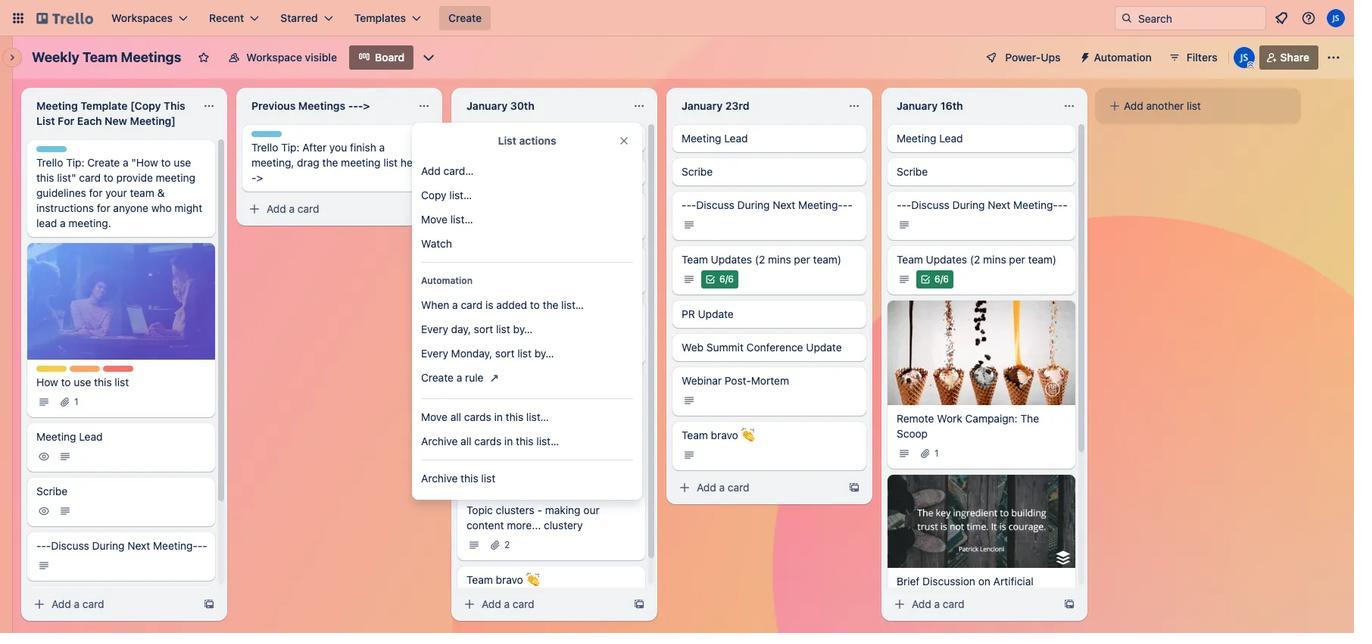 Task type: vqa. For each thing, say whether or not it's contained in the screenshot.
Add a card for Trello Tip: After You Finish A Meeting, Drag The Meeting List Here. -> LINK
yes



Task type: locate. For each thing, give the bounding box(es) containing it.
sm image
[[1073, 45, 1094, 67], [247, 201, 262, 217], [682, 217, 697, 232], [703, 272, 718, 287], [897, 272, 912, 287], [918, 272, 933, 287], [36, 394, 51, 409], [918, 446, 933, 461], [682, 448, 697, 463], [36, 449, 51, 464], [677, 480, 692, 495], [488, 537, 503, 553]]

1 down how to use this list
[[74, 396, 78, 407]]

add a card
[[267, 202, 319, 215], [697, 481, 749, 494], [51, 598, 104, 610], [482, 598, 534, 610], [912, 598, 965, 610]]

2 6/6 from the left
[[935, 273, 949, 285]]

list
[[1187, 99, 1201, 112], [383, 156, 398, 169], [496, 323, 510, 335], [517, 347, 532, 360], [115, 375, 129, 388], [481, 472, 495, 485]]

list inside trello tip: after you finish a meeting, drag the meeting list here. ->
[[383, 156, 398, 169]]

list left here.
[[383, 156, 398, 169]]

January 23rd text field
[[672, 94, 839, 118]]

1 archive from the top
[[421, 435, 458, 448]]

1 vertical spatial update
[[806, 341, 842, 354]]

list… down card…
[[449, 189, 472, 201]]

create button
[[439, 6, 491, 30]]

0 vertical spatial in
[[494, 410, 503, 423]]

updates
[[496, 253, 537, 266], [711, 253, 752, 266], [926, 253, 967, 266]]

lead down how to use this list
[[79, 430, 103, 443]]

mortem
[[751, 374, 789, 387]]

0 horizontal spatial mins
[[553, 253, 576, 266]]

every for every day, sort list by…
[[421, 323, 448, 335]]

(2 for pr update link
[[755, 253, 765, 266]]

by… inside every day, sort list by… link
[[513, 323, 533, 335]]

the inside trello tip: after you finish a meeting, drag the meeting list here. ->
[[322, 156, 338, 169]]

back to home image
[[36, 6, 93, 30]]

sm image
[[1107, 98, 1122, 114], [467, 217, 482, 232], [897, 217, 912, 232], [467, 272, 482, 287], [682, 272, 697, 287], [467, 342, 482, 357], [682, 393, 697, 408], [58, 394, 73, 409], [897, 446, 912, 461], [58, 449, 73, 464], [36, 503, 51, 518], [58, 503, 73, 518], [467, 537, 482, 553], [36, 558, 51, 573], [32, 597, 47, 612], [462, 597, 477, 612], [892, 597, 907, 612]]

training
[[467, 323, 506, 335]]

bravo down webinar post-mortem
[[711, 429, 738, 442]]

archive down archive all cards in this list…
[[421, 472, 458, 485]]

0 vertical spatial team bravo 👏 link
[[672, 422, 866, 470]]

anyone
[[113, 201, 148, 214]]

1 horizontal spatial create from template… image
[[1063, 598, 1075, 610]]

for left the your
[[89, 186, 103, 199]]

0 vertical spatial archive
[[421, 435, 458, 448]]

add a card for create from template… icon corresponding to trello tip: create a "how to use this list" card to provide meeting guidelines for your team & instructions for anyone who might lead a meeting.
[[51, 598, 104, 610]]

card for trello tip: create a "how to use this list" card to provide meeting guidelines for your team & instructions for anyone who might lead a meeting. link
[[82, 598, 104, 610]]

1 vertical spatial automation
[[421, 275, 473, 286]]

👏 down the more...
[[526, 573, 540, 586]]

1 vertical spatial bravo
[[496, 573, 523, 586]]

0 horizontal spatial per
[[579, 253, 595, 266]]

by… inside every monday, sort list by… link
[[534, 347, 554, 360]]

next
[[558, 198, 580, 211], [773, 198, 795, 211], [988, 198, 1010, 211], [127, 539, 150, 552]]

list… down move all cards in this list… link at the bottom of the page
[[536, 435, 559, 448]]

star or unstar board image
[[198, 51, 210, 64]]

move list…
[[421, 213, 473, 226]]

2 horizontal spatial per
[[1009, 253, 1025, 266]]

1 (2 from the left
[[540, 253, 550, 266]]

1 per from the left
[[579, 253, 595, 266]]

0 horizontal spatial automation
[[421, 275, 473, 286]]

per for strategic influence at work: training seminar takeaways "link"
[[579, 253, 595, 266]]

0 horizontal spatial updates
[[496, 253, 537, 266]]

0 horizontal spatial team)
[[598, 253, 626, 266]]

team bravo 👏 link down 2
[[457, 566, 645, 615]]

👏 down the "webinar post-mortem" link
[[741, 429, 755, 442]]

bravo down 2
[[496, 573, 523, 586]]

meeting down finish
[[341, 156, 381, 169]]

create inside trello tip: create a "how to use this list" card to provide meeting guidelines for your team & instructions for anyone who might lead a meeting.
[[87, 156, 120, 169]]

all inside move all cards in this list… link
[[450, 410, 461, 423]]

1 down work
[[935, 448, 939, 459]]

0 vertical spatial the
[[322, 156, 338, 169]]

1 vertical spatial move
[[421, 410, 448, 423]]

0 vertical spatial sort
[[474, 323, 493, 335]]

2 archive from the top
[[421, 472, 458, 485]]

1 horizontal spatial update
[[806, 341, 842, 354]]

scribe link for january 30th text field
[[457, 158, 645, 186]]

add for trello tip: create a "how to use this list" card to provide meeting guidelines for your team & instructions for anyone who might lead a meeting. link
[[51, 598, 71, 610]]

1 vertical spatial by…
[[534, 347, 554, 360]]

by…
[[513, 323, 533, 335], [534, 347, 554, 360]]

2 vertical spatial create
[[421, 371, 454, 384]]

0 horizontal spatial 6/6
[[719, 273, 734, 285]]

1 horizontal spatial (2
[[755, 253, 765, 266]]

2 team updates (2 mins per team) from the left
[[682, 253, 841, 266]]

2 mins from the left
[[768, 253, 791, 266]]

you
[[329, 141, 347, 154]]

work
[[937, 412, 962, 425]]

0 horizontal spatial use
[[74, 375, 91, 388]]

updates for pr update link
[[711, 253, 752, 266]]

2 (2 from the left
[[755, 253, 765, 266]]

0 horizontal spatial bravo
[[496, 573, 523, 586]]

meeting lead up add card… link
[[467, 132, 533, 145]]

lead for january 30th text field meeting lead link
[[509, 132, 533, 145]]

0 vertical spatial move
[[421, 213, 448, 226]]

create from template… image for web summit conference update link on the bottom of page
[[848, 482, 860, 494]]

meeting- for ---discuss during next meeting--- link for january 30th text field meeting lead link
[[583, 198, 628, 211]]

0 vertical spatial use
[[174, 156, 191, 169]]

0 notifications image
[[1272, 9, 1290, 27]]

tip: inside trello tip: create a "how to use this list" card to provide meeting guidelines for your team & instructions for anyone who might lead a meeting.
[[66, 156, 84, 169]]

a inside create a rule link
[[456, 371, 462, 384]]

0 vertical spatial by…
[[513, 323, 533, 335]]

1 mins from the left
[[553, 253, 576, 266]]

remote
[[897, 412, 934, 425]]

0 vertical spatial every
[[421, 323, 448, 335]]

card for meeting lead link related to january 23rd text box
[[728, 481, 749, 494]]

when a card is added to the list…
[[421, 298, 584, 311]]

rule
[[465, 371, 484, 384]]

---discuss during next meeting--- link
[[457, 192, 645, 240], [672, 192, 866, 240], [888, 192, 1075, 240], [27, 532, 215, 581]]

move down create a rule
[[421, 410, 448, 423]]

2 updates from the left
[[711, 253, 752, 266]]

0 vertical spatial 👏
[[741, 429, 755, 442]]

1 horizontal spatial by…
[[534, 347, 554, 360]]

list down strategic
[[496, 323, 510, 335]]

2 per from the left
[[794, 253, 810, 266]]

3 (2 from the left
[[970, 253, 980, 266]]

sm image inside the add another list link
[[1107, 98, 1122, 114]]

trello inside trello tip: after you finish a meeting, drag the meeting list here. ->
[[251, 141, 278, 154]]

0 vertical spatial cards
[[464, 410, 491, 423]]

1 horizontal spatial updates
[[711, 253, 752, 266]]

1 vertical spatial meeting
[[156, 171, 195, 184]]

0 horizontal spatial team bravo 👏
[[467, 573, 540, 586]]

every day, sort list by…
[[421, 323, 533, 335]]

in
[[494, 410, 503, 423], [504, 435, 513, 448]]

create inside "button"
[[448, 11, 482, 24]]

how to use this list
[[36, 375, 129, 388]]

every day, sort list by… link
[[412, 317, 642, 342]]

post-
[[725, 374, 751, 387]]

to up the your
[[104, 171, 113, 184]]

webinar post-mortem link
[[672, 367, 866, 416]]

update right pr
[[698, 307, 734, 320]]

by… down influence
[[513, 323, 533, 335]]

all down move all cards in this list…
[[461, 435, 471, 448]]

1 horizontal spatial use
[[174, 156, 191, 169]]

1 vertical spatial tip:
[[66, 156, 84, 169]]

meeting- for ---discuss during next meeting--- link related to meeting lead link related to january 23rd text box
[[798, 198, 843, 211]]

search image
[[1121, 12, 1133, 24]]

0 horizontal spatial 👏
[[526, 573, 540, 586]]

meeting up card…
[[467, 132, 506, 145]]

0 horizontal spatial meeting
[[156, 171, 195, 184]]

1 vertical spatial team bravo 👏 link
[[457, 566, 645, 615]]

0 vertical spatial 1
[[74, 396, 78, 407]]

1 updates from the left
[[496, 253, 537, 266]]

work:
[[575, 307, 603, 320]]

meeting down january 23rd text box
[[682, 132, 721, 145]]

scribe for january 16th text box
[[897, 165, 928, 178]]

use right how
[[74, 375, 91, 388]]

who
[[151, 201, 172, 214]]

move down copy
[[421, 213, 448, 226]]

2 move from the top
[[421, 410, 448, 423]]

web summit conference update
[[682, 341, 842, 354]]

copy
[[421, 189, 446, 201]]

team updates (2 mins per team)
[[467, 253, 626, 266], [682, 253, 841, 266], [897, 253, 1057, 266]]

lead down january 23rd text box
[[724, 132, 748, 145]]

making
[[545, 503, 581, 516]]

1 horizontal spatial per
[[794, 253, 810, 266]]

discuss for ---discuss during next meeting--- link for january 30th text field meeting lead link
[[481, 198, 519, 211]]

0 horizontal spatial trello
[[36, 156, 63, 169]]

1 vertical spatial create from template… image
[[1063, 598, 1075, 610]]

automation down search "image"
[[1094, 51, 1152, 64]]

1 vertical spatial all
[[461, 435, 471, 448]]

1 horizontal spatial sort
[[495, 347, 515, 360]]

1 vertical spatial archive
[[421, 472, 458, 485]]

trello tip: create a "how to use this list" card to provide meeting guidelines for your team & instructions for anyone who might lead a meeting. link
[[27, 140, 215, 237]]

---discuss during next meeting--- for january 30th text field
[[467, 198, 638, 211]]

discussion
[[922, 574, 975, 587]]

1 horizontal spatial mins
[[768, 253, 791, 266]]

every up create a rule
[[421, 347, 448, 360]]

provide
[[116, 171, 153, 184]]

0 vertical spatial automation
[[1094, 51, 1152, 64]]

1 horizontal spatial team bravo 👏
[[682, 429, 755, 442]]

meeting lead down january 23rd text box
[[682, 132, 748, 145]]

---discuss during next meeting--- link for meeting lead link associated with january 16th text box
[[888, 192, 1075, 240]]

automation
[[1094, 51, 1152, 64], [421, 275, 473, 286]]

team updates (2 mins per team) for pr update link
[[682, 253, 841, 266]]

for down the your
[[97, 201, 110, 214]]

tip: up list"
[[66, 156, 84, 169]]

0 horizontal spatial create from template… image
[[203, 598, 215, 610]]

update right conference
[[806, 341, 842, 354]]

templates button
[[345, 6, 430, 30]]

all for move
[[450, 410, 461, 423]]

automation inside 'button'
[[1094, 51, 1152, 64]]

the left at
[[543, 298, 558, 311]]

team bravo 👏 link down the "webinar post-mortem" link
[[672, 422, 866, 470]]

card
[[79, 171, 101, 184], [298, 202, 319, 215], [461, 298, 483, 311], [728, 481, 749, 494], [82, 598, 104, 610], [513, 598, 534, 610], [943, 598, 965, 610]]

meeting lead for january 16th text box
[[897, 132, 963, 145]]

create from template… image for trello tip: after you finish a meeting, drag the meeting list here. ->
[[418, 203, 430, 215]]

artificial
[[993, 574, 1034, 587]]

this left list"
[[36, 171, 54, 184]]

cards for move
[[464, 410, 491, 423]]

our
[[583, 503, 600, 516]]

trello tip: after you finish a meeting, drag the meeting list here. -> link
[[242, 125, 436, 192]]

move all cards in this list…
[[421, 410, 549, 423]]

2 horizontal spatial updates
[[926, 253, 967, 266]]

0 horizontal spatial the
[[322, 156, 338, 169]]

trello up meeting,
[[251, 141, 278, 154]]

automation up when
[[421, 275, 473, 286]]

meeting lead for january 23rd text box
[[682, 132, 748, 145]]

to right "how
[[161, 156, 171, 169]]

2 horizontal spatial mins
[[983, 253, 1006, 266]]

0 horizontal spatial in
[[494, 410, 503, 423]]

2 horizontal spatial team)
[[1028, 253, 1057, 266]]

list right how
[[115, 375, 129, 388]]

trello for trello tip: after you finish a meeting, drag the meeting list here. ->
[[251, 141, 278, 154]]

the down you on the left top of page
[[322, 156, 338, 169]]

strategic influence at work: training seminar takeaways
[[467, 307, 604, 335]]

team
[[82, 49, 118, 65], [467, 253, 493, 266], [682, 253, 708, 266], [897, 253, 923, 266], [682, 429, 708, 442], [467, 573, 493, 586]]

1 vertical spatial trello
[[36, 156, 63, 169]]

sort
[[474, 323, 493, 335], [495, 347, 515, 360]]

team bravo 👏 down webinar
[[682, 429, 755, 442]]

2 every from the top
[[421, 347, 448, 360]]

1 horizontal spatial the
[[543, 298, 558, 311]]

1 vertical spatial use
[[74, 375, 91, 388]]

here.
[[401, 156, 425, 169]]

next for january 23rd text box
[[773, 198, 795, 211]]

2 horizontal spatial team updates (2 mins per team)
[[897, 253, 1057, 266]]

1 horizontal spatial tip:
[[281, 141, 300, 154]]

in down move all cards in this list… link at the bottom of the page
[[504, 435, 513, 448]]

archive this list link
[[412, 467, 642, 491]]

lead up add card… link
[[509, 132, 533, 145]]

meeting
[[341, 156, 381, 169], [156, 171, 195, 184]]

sm image inside automation 'button'
[[1073, 45, 1094, 67]]

2 team) from the left
[[813, 253, 841, 266]]

1 team) from the left
[[598, 253, 626, 266]]

all down create a rule
[[450, 410, 461, 423]]

0 horizontal spatial sort
[[474, 323, 493, 335]]

move for move all cards in this list…
[[421, 410, 448, 423]]

lead for meeting lead link associated with january 16th text box
[[939, 132, 963, 145]]

0 vertical spatial update
[[698, 307, 734, 320]]

add a card link for create from template… icon corresponding to trello tip: create a "how to use this list" card to provide meeting guidelines for your team & instructions for anyone who might lead a meeting.
[[27, 594, 197, 615]]

harmony
[[897, 590, 941, 602]]

brief discussion on artificial harmony
[[897, 574, 1034, 602]]

update
[[698, 307, 734, 320], [806, 341, 842, 354]]

this up "archive all cards in this list…" link
[[506, 410, 523, 423]]

create from template… image
[[848, 482, 860, 494], [1063, 598, 1075, 610]]

1 vertical spatial every
[[421, 347, 448, 360]]

-
[[251, 171, 256, 184], [467, 198, 471, 211], [471, 198, 476, 211], [476, 198, 481, 211], [628, 198, 633, 211], [633, 198, 638, 211], [682, 198, 686, 211], [686, 198, 691, 211], [691, 198, 696, 211], [843, 198, 848, 211], [848, 198, 853, 211], [897, 198, 902, 211], [902, 198, 906, 211], [906, 198, 911, 211], [1058, 198, 1063, 211], [1063, 198, 1068, 211], [537, 503, 542, 516], [36, 539, 41, 552], [41, 539, 46, 552], [46, 539, 51, 552], [198, 539, 202, 552], [202, 539, 207, 552]]

1 6/6 from the left
[[719, 273, 734, 285]]

scribe link for january 16th text box
[[888, 158, 1075, 186]]

every down when
[[421, 323, 448, 335]]

clustery
[[544, 518, 583, 531]]

create from template… image
[[418, 203, 430, 215], [203, 598, 215, 610], [633, 598, 645, 610]]

meeting inside trello tip: create a "how to use this list" card to provide meeting guidelines for your team & instructions for anyone who might lead a meeting.
[[156, 171, 195, 184]]

1 vertical spatial 1
[[935, 448, 939, 459]]

0 vertical spatial create from template… image
[[848, 482, 860, 494]]

meeting up the "&"
[[156, 171, 195, 184]]

meeting inside trello tip: after you finish a meeting, drag the meeting list here. ->
[[341, 156, 381, 169]]

add a card link
[[242, 198, 412, 220], [672, 477, 842, 498], [27, 594, 197, 615], [457, 594, 627, 615], [888, 594, 1057, 615]]

"how
[[131, 156, 158, 169]]

0 horizontal spatial (2
[[540, 253, 550, 266]]

meeting for january 30th text field meeting lead link
[[467, 132, 506, 145]]

filters button
[[1164, 45, 1222, 70]]

team bravo 👏
[[682, 429, 755, 442], [467, 573, 540, 586]]

all for archive
[[461, 435, 471, 448]]

3 mins from the left
[[983, 253, 1006, 266]]

scribe for january 23rd text box
[[682, 165, 713, 178]]

1 move from the top
[[421, 213, 448, 226]]

add a card for create from template… icon corresponding to trello tip: after you finish a meeting, drag the meeting list here. ->
[[267, 202, 319, 215]]

0 horizontal spatial by…
[[513, 323, 533, 335]]

per for pr update link
[[794, 253, 810, 266]]

1 horizontal spatial 👏
[[741, 429, 755, 442]]

a inside the when a card is added to the list… link
[[452, 298, 458, 311]]

all
[[450, 410, 461, 423], [461, 435, 471, 448]]

use right "how
[[174, 156, 191, 169]]

create from template… image for brief discussion on artificial harmony link
[[1063, 598, 1075, 610]]

team)
[[598, 253, 626, 266], [813, 253, 841, 266], [1028, 253, 1057, 266]]

January 30th text field
[[457, 94, 624, 118]]

---discuss during next meeting--- for january 23rd text box
[[682, 198, 853, 211]]

ups
[[1041, 51, 1061, 64]]

0 vertical spatial meeting
[[341, 156, 381, 169]]

archive up the archive this list
[[421, 435, 458, 448]]

1 horizontal spatial in
[[504, 435, 513, 448]]

guidelines
[[36, 186, 86, 199]]

1 horizontal spatial meeting
[[341, 156, 381, 169]]

1 horizontal spatial trello
[[251, 141, 278, 154]]

(2
[[540, 253, 550, 266], [755, 253, 765, 266], [970, 253, 980, 266]]

cards down move all cards in this list…
[[474, 435, 501, 448]]

to right how
[[61, 375, 71, 388]]

meeting lead down how to use this list
[[36, 430, 103, 443]]

1 horizontal spatial team)
[[813, 253, 841, 266]]

team) for strategic influence at work: training seminar takeaways "link"
[[598, 253, 626, 266]]

discuss for ---discuss during next meeting--- link related to meeting lead link associated with january 16th text box
[[911, 198, 950, 211]]

3 team updates (2 mins per team) from the left
[[897, 253, 1057, 266]]

1 horizontal spatial bravo
[[711, 429, 738, 442]]

by… down the seminar
[[534, 347, 554, 360]]

1 every from the top
[[421, 323, 448, 335]]

meeting-
[[583, 198, 628, 211], [798, 198, 843, 211], [1013, 198, 1058, 211], [153, 539, 198, 552]]

next for january 16th text box
[[988, 198, 1010, 211]]

0 vertical spatial tip:
[[281, 141, 300, 154]]

in up archive all cards in this list…
[[494, 410, 503, 423]]

cards
[[464, 410, 491, 423], [474, 435, 501, 448]]

1 vertical spatial team bravo 👏
[[467, 573, 540, 586]]

January 16th text field
[[888, 94, 1054, 118]]

0 vertical spatial trello
[[251, 141, 278, 154]]

sort down training at bottom left
[[495, 347, 515, 360]]

0 horizontal spatial 1
[[74, 396, 78, 407]]

to
[[161, 156, 171, 169], [104, 171, 113, 184], [530, 298, 540, 311], [61, 375, 71, 388]]

meeting,
[[251, 156, 294, 169]]

team bravo 👏 down 2
[[467, 573, 540, 586]]

sort down strategic
[[474, 323, 493, 335]]

1 vertical spatial cards
[[474, 435, 501, 448]]

trello up list"
[[36, 156, 63, 169]]

0 vertical spatial bravo
[[711, 429, 738, 442]]

strategic
[[467, 307, 511, 320]]

team
[[130, 186, 154, 199]]

2 horizontal spatial create from template… image
[[633, 598, 645, 610]]

6/6
[[719, 273, 734, 285], [935, 273, 949, 285]]

Board name text field
[[24, 45, 189, 70]]

1 horizontal spatial create from template… image
[[418, 203, 430, 215]]

during
[[522, 198, 555, 211], [737, 198, 770, 211], [952, 198, 985, 211], [92, 539, 125, 552]]

1
[[74, 396, 78, 407], [935, 448, 939, 459]]

this inside trello tip: create a "how to use this list" card to provide meeting guidelines for your team & instructions for anyone who might lead a meeting.
[[36, 171, 54, 184]]

watch link
[[412, 232, 642, 256]]

meeting lead
[[467, 132, 533, 145], [682, 132, 748, 145], [897, 132, 963, 145], [36, 430, 103, 443]]

list… down copy list…
[[450, 213, 473, 226]]

meeting down january 16th text box
[[897, 132, 936, 145]]

1 horizontal spatial automation
[[1094, 51, 1152, 64]]

0 horizontal spatial tip:
[[66, 156, 84, 169]]

move
[[421, 213, 448, 226], [421, 410, 448, 423]]

2 horizontal spatial (2
[[970, 253, 980, 266]]

6/6 for ---discuss during next meeting--- link related to meeting lead link related to january 23rd text box
[[719, 273, 734, 285]]

clusters
[[496, 503, 534, 516]]

0 horizontal spatial team updates (2 mins per team)
[[467, 253, 626, 266]]

- inside trello tip: after you finish a meeting, drag the meeting list here. ->
[[251, 171, 256, 184]]

0 vertical spatial all
[[450, 410, 461, 423]]

1 team updates (2 mins per team) from the left
[[467, 253, 626, 266]]

lead
[[36, 217, 57, 229]]

1 vertical spatial sort
[[495, 347, 515, 360]]

sm image inside team updates (2 mins per team) link
[[467, 272, 482, 287]]

cards up archive all cards in this list…
[[464, 410, 491, 423]]

lead down january 16th text box
[[939, 132, 963, 145]]

add for trello tip: after you finish a meeting, drag the meeting list here. -> link
[[267, 202, 286, 215]]

1 vertical spatial in
[[504, 435, 513, 448]]

0 vertical spatial create
[[448, 11, 482, 24]]

tip: up meeting,
[[281, 141, 300, 154]]

trello inside trello tip: create a "how to use this list" card to provide meeting guidelines for your team & instructions for anyone who might lead a meeting.
[[36, 156, 63, 169]]

weekly
[[32, 49, 79, 65]]

1 vertical spatial create
[[87, 156, 120, 169]]

0 horizontal spatial create from template… image
[[848, 482, 860, 494]]

meeting lead down january 16th text box
[[897, 132, 963, 145]]

meeting lead link for january 16th text box
[[888, 125, 1075, 152]]

3 per from the left
[[1009, 253, 1025, 266]]

this
[[36, 171, 54, 184], [94, 375, 112, 388], [506, 410, 523, 423], [516, 435, 534, 448], [461, 472, 478, 485]]

team updates (2 mins per team) link
[[457, 246, 645, 295]]

all inside "archive all cards in this list…" link
[[461, 435, 471, 448]]

conference
[[746, 341, 803, 354]]

recent button
[[200, 6, 268, 30]]

1 horizontal spatial team updates (2 mins per team)
[[682, 253, 841, 266]]

mins for pr update link
[[768, 253, 791, 266]]

tip: inside trello tip: after you finish a meeting, drag the meeting list here. ->
[[281, 141, 300, 154]]

the
[[322, 156, 338, 169], [543, 298, 558, 311]]



Task type: describe. For each thing, give the bounding box(es) containing it.
remote work campaign: the scoop
[[897, 412, 1039, 440]]

meeting lead link for january 30th text field
[[457, 125, 645, 152]]

card for january 30th text field meeting lead link
[[513, 598, 534, 610]]

during for january 30th text field
[[522, 198, 555, 211]]

meeting lead link for january 23rd text box
[[672, 125, 866, 152]]

(2 for strategic influence at work: training seminar takeaways "link"
[[540, 253, 550, 266]]

sm image inside add a card link
[[247, 201, 262, 217]]

list"
[[57, 171, 76, 184]]

next for january 30th text field
[[558, 198, 580, 211]]

topic clusters - making our content more... clustery
[[467, 503, 600, 531]]

trello tip: after you finish a meeting, drag the meeting list here. ->
[[251, 141, 425, 184]]

card for meeting lead link associated with january 16th text box
[[943, 598, 965, 610]]

at
[[561, 307, 572, 320]]

&
[[157, 186, 165, 199]]

create a rule
[[421, 371, 484, 384]]

watch
[[421, 237, 452, 250]]

meetings
[[121, 49, 181, 65]]

webinar
[[682, 374, 722, 387]]

add card… link
[[412, 159, 642, 183]]

this up topic
[[461, 472, 478, 485]]

show menu image
[[1326, 50, 1341, 65]]

list… up "archive all cards in this list…" link
[[526, 410, 549, 423]]

drag
[[297, 156, 319, 169]]

---discuss during next meeting--- link for meeting lead link related to january 23rd text box
[[672, 192, 866, 240]]

added
[[496, 298, 527, 311]]

meeting lead for january 30th text field
[[467, 132, 533, 145]]

mins for strategic influence at work: training seminar takeaways "link"
[[553, 253, 576, 266]]

every for every monday, sort list by…
[[421, 347, 448, 360]]

this member is an admin of this board. image
[[1247, 61, 1254, 68]]

meeting for meeting lead link associated with january 16th text box
[[897, 132, 936, 145]]

automation button
[[1073, 45, 1161, 70]]

add for january 30th text field meeting lead link
[[482, 598, 501, 610]]

create for create
[[448, 11, 482, 24]]

open information menu image
[[1301, 11, 1316, 26]]

1 vertical spatial for
[[97, 201, 110, 214]]

3 team) from the left
[[1028, 253, 1057, 266]]

to right added
[[530, 298, 540, 311]]

when
[[421, 298, 449, 311]]

webinar post-mortem
[[682, 374, 789, 387]]

workspace visible
[[246, 51, 337, 64]]

workspaces button
[[102, 6, 197, 30]]

add a card for create from template… image associated with web summit conference update link on the bottom of page
[[697, 481, 749, 494]]

archive for archive all cards in this list…
[[421, 435, 458, 448]]

archive for archive this list
[[421, 472, 458, 485]]

list right another
[[1187, 99, 1201, 112]]

finish
[[350, 141, 376, 154]]

starred
[[280, 11, 318, 24]]

web summit conference update link
[[672, 334, 866, 361]]

list up topic
[[481, 472, 495, 485]]

add a card for the right create from template… icon
[[482, 598, 534, 610]]

day,
[[451, 323, 471, 335]]

Search field
[[1133, 7, 1265, 30]]

this down move all cards in this list… link at the bottom of the page
[[516, 435, 534, 448]]

board link
[[349, 45, 414, 70]]

discuss for ---discuss during next meeting--- link related to meeting lead link related to january 23rd text box
[[696, 198, 734, 211]]

during for january 16th text box
[[952, 198, 985, 211]]

add for meeting lead link related to january 23rd text box
[[697, 481, 716, 494]]

templates
[[354, 11, 406, 24]]

influence
[[514, 307, 559, 320]]

archive all cards in this list…
[[421, 435, 559, 448]]

use inside trello tip: create a "how to use this list" card to provide meeting guidelines for your team & instructions for anyone who might lead a meeting.
[[174, 156, 191, 169]]

monday,
[[451, 347, 492, 360]]

every monday, sort list by… link
[[412, 342, 642, 366]]

content
[[467, 518, 504, 531]]

brief discussion on artificial harmony link
[[888, 475, 1075, 631]]

0 vertical spatial for
[[89, 186, 103, 199]]

add card…
[[421, 164, 474, 177]]

a inside trello tip: after you finish a meeting, drag the meeting list here. ->
[[379, 141, 385, 154]]

during for january 23rd text box
[[737, 198, 770, 211]]

copy list…
[[421, 189, 472, 201]]

pr update link
[[672, 301, 866, 328]]

move for move list…
[[421, 213, 448, 226]]

by… for every day, sort list by…
[[513, 323, 533, 335]]

list
[[498, 134, 516, 147]]

copy list… link
[[412, 183, 642, 208]]

cards for archive
[[474, 435, 501, 448]]

team updates (2 mins per team) for strategic influence at work: training seminar takeaways "link"
[[467, 253, 626, 266]]

your
[[105, 186, 127, 199]]

trello for trello tip: create a "how to use this list" card to provide meeting guidelines for your team & instructions for anyone who might lead a meeting.
[[36, 156, 63, 169]]

scribe for january 30th text field
[[467, 165, 498, 178]]

customize views image
[[421, 50, 436, 65]]

by… for every monday, sort list by…
[[534, 347, 554, 360]]

card…
[[443, 164, 474, 177]]

tip: for create
[[66, 156, 84, 169]]

lead for meeting lead link related to january 23rd text box
[[724, 132, 748, 145]]

list… up "takeaways"
[[561, 298, 584, 311]]

pr update
[[682, 307, 734, 320]]

---discuss during next meeting--- link for january 30th text field meeting lead link
[[457, 192, 645, 240]]

add for meeting lead link associated with january 16th text box
[[912, 598, 931, 610]]

primary element
[[0, 0, 1354, 36]]

scoop
[[897, 427, 928, 440]]

every monday, sort list by…
[[421, 347, 554, 360]]

>
[[256, 171, 263, 184]]

1 vertical spatial 👏
[[526, 573, 540, 586]]

filters
[[1187, 51, 1218, 64]]

instructions
[[36, 201, 94, 214]]

- inside 'topic clusters - making our content more... clustery'
[[537, 503, 542, 516]]

web
[[682, 341, 704, 354]]

starred button
[[271, 6, 342, 30]]

0 vertical spatial team bravo 👏
[[682, 429, 755, 442]]

meeting for meeting lead link related to january 23rd text box
[[682, 132, 721, 145]]

power-ups
[[1005, 51, 1061, 64]]

Previous Meetings ---> text field
[[242, 94, 409, 118]]

workspaces
[[111, 11, 173, 24]]

archive this list
[[421, 472, 495, 485]]

meeting.
[[68, 217, 111, 229]]

create for create a rule
[[421, 371, 454, 384]]

sm image inside the "webinar post-mortem" link
[[682, 393, 697, 408]]

meeting down how
[[36, 430, 76, 443]]

workspace visible button
[[219, 45, 346, 70]]

updates for strategic influence at work: training seminar takeaways "link"
[[496, 253, 537, 266]]

in for archive all cards in this list…
[[504, 435, 513, 448]]

meeting- for ---discuss during next meeting--- link related to meeting lead link associated with january 16th text box
[[1013, 198, 1058, 211]]

power-
[[1005, 51, 1041, 64]]

0 horizontal spatial team bravo 👏 link
[[457, 566, 645, 615]]

the
[[1020, 412, 1039, 425]]

move list… link
[[412, 208, 642, 232]]

tip: for after
[[281, 141, 300, 154]]

1 horizontal spatial 1
[[935, 448, 939, 459]]

team) for pr update link
[[813, 253, 841, 266]]

actions
[[519, 134, 556, 147]]

card inside trello tip: create a "how to use this list" card to provide meeting guidelines for your team & instructions for anyone who might lead a meeting.
[[79, 171, 101, 184]]

scribe link for january 23rd text box
[[672, 158, 866, 186]]

pr
[[682, 307, 695, 320]]

strategic influence at work: training seminar takeaways link
[[457, 301, 645, 364]]

weekly team meetings
[[32, 49, 181, 65]]

in for move all cards in this list…
[[494, 410, 503, 423]]

sm image inside strategic influence at work: training seminar takeaways "link"
[[467, 342, 482, 357]]

jacob simon (jacobsimon16) image
[[1327, 9, 1345, 27]]

add another list link
[[1101, 94, 1295, 118]]

sort for monday,
[[495, 347, 515, 360]]

Meeting Template [Copy This List For Each New Meeting] text field
[[27, 94, 194, 133]]

add a card for create from template… image related to brief discussion on artificial harmony link
[[912, 598, 965, 610]]

add another list
[[1124, 99, 1201, 112]]

summit
[[706, 341, 744, 354]]

brief
[[897, 574, 920, 587]]

card for trello tip: after you finish a meeting, drag the meeting list here. -> link
[[298, 202, 319, 215]]

2
[[504, 539, 510, 550]]

takeaways
[[551, 323, 604, 335]]

sort for day,
[[474, 323, 493, 335]]

0 horizontal spatial update
[[698, 307, 734, 320]]

move all cards in this list… link
[[412, 405, 642, 429]]

create from template… image for trello tip: create a "how to use this list" card to provide meeting guidelines for your team & instructions for anyone who might lead a meeting.
[[203, 598, 215, 610]]

list down every day, sort list by… link
[[517, 347, 532, 360]]

when a card is added to the list… link
[[412, 293, 642, 317]]

share
[[1280, 51, 1309, 64]]

this right how
[[94, 375, 112, 388]]

---discuss during next meeting--- for january 16th text box
[[897, 198, 1068, 211]]

team inside board name "text field"
[[82, 49, 118, 65]]

1 horizontal spatial team bravo 👏 link
[[672, 422, 866, 470]]

3 updates from the left
[[926, 253, 967, 266]]

jacob simon (jacobsimon16) image
[[1233, 47, 1255, 68]]

archive all cards in this list… link
[[412, 429, 642, 454]]

add a card link for the right create from template… icon
[[457, 594, 627, 615]]

on
[[978, 574, 990, 587]]

add a card link for create from template… icon corresponding to trello tip: after you finish a meeting, drag the meeting list here. ->
[[242, 198, 412, 220]]

might
[[174, 201, 202, 214]]

6/6 for ---discuss during next meeting--- link related to meeting lead link associated with january 16th text box
[[935, 273, 949, 285]]

list actions
[[498, 134, 556, 147]]



